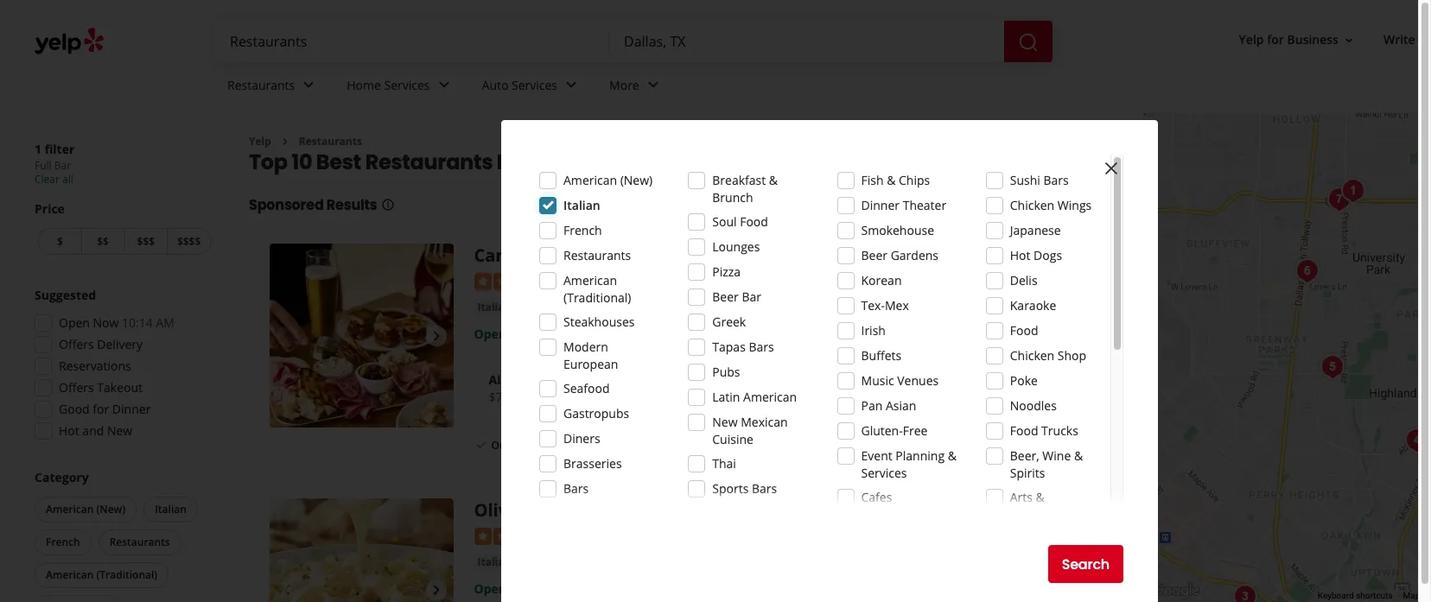 Task type: vqa. For each thing, say whether or not it's contained in the screenshot.
Chula
no



Task type: describe. For each thing, give the bounding box(es) containing it.
$$$$ button
[[167, 228, 211, 255]]

top
[[249, 148, 287, 177]]

1 italian link from the top
[[474, 299, 515, 316]]

beer, wine & spirits
[[1010, 448, 1083, 481]]

olive garden italian restaurant image
[[270, 499, 453, 602]]

karaoke
[[1010, 297, 1056, 314]]

price group
[[35, 201, 214, 258]]

greek
[[712, 314, 746, 330]]

sponsored
[[249, 196, 324, 216]]

restaurants inside button
[[109, 535, 170, 550]]

0 vertical spatial restaurants link
[[213, 62, 333, 112]]

top 10 best restaurants near dallas, texas
[[249, 148, 687, 177]]

business
[[1287, 32, 1339, 48]]

tex-mex
[[861, 297, 909, 314]]

near
[[497, 148, 547, 177]]

google image
[[1147, 580, 1204, 602]]

more link
[[596, 62, 677, 112]]

entertainment
[[1010, 506, 1092, 523]]

r
[[1429, 32, 1431, 48]]

chicken for chicken shop
[[1010, 347, 1055, 364]]

1 vertical spatial italian button
[[144, 497, 198, 523]]

keyboard shortcuts button
[[1318, 590, 1393, 602]]

restaurant
[[651, 499, 748, 522]]

il bracco image
[[1337, 174, 1371, 208]]

beer gardens
[[861, 247, 939, 264]]

bites.
[[579, 389, 610, 405]]

yelp for yelp for business
[[1239, 32, 1264, 48]]

american (traditional) button
[[35, 563, 169, 589]]

map region
[[1088, 0, 1431, 602]]

yelp for "yelp" link
[[249, 134, 271, 149]]

italian button for 2nd italian link from the top
[[474, 554, 515, 571]]

american (traditional) inside american (traditional) button
[[46, 568, 157, 583]]

1 vertical spatial dinner
[[112, 401, 151, 417]]

hot and new
[[59, 423, 132, 439]]

am
[[156, 315, 175, 331]]

1 vertical spatial restaurants link
[[299, 134, 362, 149]]

the honor bar image
[[1316, 350, 1350, 385]]

lounges
[[712, 239, 760, 255]]

breakfast & brunch
[[712, 172, 778, 206]]

malai kitchen image
[[1323, 182, 1357, 217]]

pan asian
[[861, 398, 917, 414]]

keyboard
[[1318, 591, 1354, 601]]

$$ button
[[81, 228, 124, 255]]

european
[[564, 356, 618, 373]]

carrabba's
[[474, 244, 566, 267]]

american (new) inside button
[[46, 502, 126, 517]]

offers for offers takeout
[[59, 379, 94, 396]]

search dialog
[[0, 0, 1431, 602]]

dinner inside search dialog
[[861, 197, 900, 213]]

bars for sports bars
[[752, 481, 777, 497]]

hot for hot and new
[[59, 423, 79, 439]]

restaurants down home services link
[[365, 148, 493, 177]]

fish & chips
[[861, 172, 930, 188]]

japanese
[[1010, 222, 1061, 239]]

american inside american (new) button
[[46, 502, 94, 517]]

0 horizontal spatial 16 info v2 image
[[381, 198, 395, 212]]

sports bars
[[712, 481, 777, 497]]

music venues
[[861, 373, 939, 389]]

tex-
[[861, 297, 885, 314]]

italian inside 'category' group
[[155, 502, 187, 517]]

services for home services
[[384, 77, 430, 93]]

more
[[609, 77, 639, 93]]

10:14
[[122, 315, 153, 331]]

previous image
[[277, 580, 297, 601]]

all
[[62, 172, 73, 187]]

3.6 (235 reviews)
[[574, 272, 669, 288]]

beer bar
[[712, 289, 761, 305]]

0 horizontal spatial new
[[107, 423, 132, 439]]

arts
[[1010, 489, 1033, 506]]

filter
[[45, 141, 75, 157]]

2 italian link from the top
[[474, 554, 515, 571]]

open down 3.1 star rating image
[[474, 580, 506, 597]]

food for food
[[1010, 322, 1038, 339]]

french inside search dialog
[[564, 222, 602, 239]]

pm
[[572, 326, 590, 342]]

brunch
[[712, 189, 753, 206]]

mex
[[885, 297, 909, 314]]

texas
[[626, 148, 687, 177]]

price
[[35, 201, 65, 217]]

16 chevron right v2 image
[[278, 135, 292, 149]]

user actions element
[[1225, 24, 1431, 59]]

italian down 3.6 star rating image
[[478, 300, 511, 314]]

slideshow element for olive garden italian restaurant
[[270, 499, 453, 602]]

24 chevron down v2 image for more
[[643, 75, 664, 95]]

sponsored results
[[249, 196, 377, 216]]

clear all link
[[35, 172, 73, 187]]

hour!
[[580, 371, 614, 388]]

read
[[690, 389, 719, 405]]

mexican
[[741, 414, 788, 430]]

new inside the new mexican cuisine
[[712, 414, 738, 430]]

carrabba's italian grill
[[474, 244, 668, 267]]

north dallas
[[577, 300, 647, 316]]

cocktails.
[[506, 389, 559, 405]]

theater
[[903, 197, 947, 213]]

gastropubs
[[564, 405, 629, 422]]

delivery
[[97, 336, 143, 353]]

italian button for second italian link from the bottom of the page
[[474, 299, 515, 316]]

pizza
[[712, 264, 741, 280]]

arts & entertainment
[[1010, 489, 1092, 523]]

modern european
[[564, 339, 618, 373]]

& for breakfast
[[769, 172, 778, 188]]

$$$$
[[177, 234, 201, 249]]

happy
[[538, 371, 577, 388]]

hot dogs
[[1010, 247, 1062, 264]]

group containing suggested
[[29, 287, 214, 445]]

bars for tapas bars
[[749, 339, 774, 355]]

next image for olive garden italian restaurant
[[426, 580, 446, 601]]

chips
[[899, 172, 930, 188]]

(new) inside search dialog
[[620, 172, 653, 188]]

write a r
[[1384, 32, 1431, 48]]

(traditional) inside button
[[96, 568, 157, 583]]

new inside all new happy hour! $7 cocktails. $7 bites. 4-7pm daily. read more
[[508, 371, 535, 388]]

event planning & services
[[861, 448, 957, 481]]

& inside the event planning & services
[[948, 448, 957, 464]]

fish
[[861, 172, 884, 188]]

takeout inside group
[[97, 379, 143, 396]]

restaurants inside business categories 'element'
[[227, 77, 295, 93]]

hudson house image
[[1291, 254, 1325, 289]]

the porch image
[[1426, 439, 1431, 474]]

sushi bars
[[1010, 172, 1069, 188]]

cafes
[[861, 489, 892, 506]]

24 chevron down v2 image for restaurants
[[298, 75, 319, 95]]

delis
[[1010, 272, 1038, 289]]

poke
[[1010, 373, 1038, 389]]

sports
[[712, 481, 749, 497]]

suggested
[[35, 287, 96, 303]]

3.6 star rating image
[[474, 273, 567, 290]]

olive garden italian restaurant link
[[474, 499, 748, 522]]

(traditional) inside search dialog
[[564, 290, 631, 306]]

free
[[903, 423, 928, 439]]

all
[[489, 371, 505, 388]]

search
[[1062, 554, 1110, 574]]

american left texas
[[564, 172, 617, 188]]

1 $7 from the left
[[489, 389, 503, 405]]

& for fish
[[887, 172, 896, 188]]

write
[[1384, 32, 1415, 48]]



Task type: locate. For each thing, give the bounding box(es) containing it.
16 info v2 image right results
[[381, 198, 395, 212]]

& right fish
[[887, 172, 896, 188]]

bars for sushi bars
[[1044, 172, 1069, 188]]

hot down good
[[59, 423, 79, 439]]

1 horizontal spatial bar
[[742, 289, 761, 305]]

thai
[[712, 455, 736, 472]]

seafood inside 'button'
[[525, 300, 567, 314]]

search image
[[1018, 32, 1039, 52]]

next image for carrabba's italian grill
[[426, 326, 446, 346]]

1 vertical spatial (traditional)
[[96, 568, 157, 583]]

0 vertical spatial seafood
[[525, 300, 567, 314]]

& inside breakfast & brunch
[[769, 172, 778, 188]]

2 horizontal spatial services
[[861, 465, 907, 481]]

auto services
[[482, 77, 558, 93]]

1 horizontal spatial services
[[512, 77, 558, 93]]

food up beer,
[[1010, 423, 1038, 439]]

french inside button
[[46, 535, 80, 550]]

16 checkmark v2 image
[[587, 438, 601, 452]]

hot up delis
[[1010, 247, 1031, 264]]

dogs
[[1034, 247, 1062, 264]]

0 horizontal spatial (new)
[[96, 502, 126, 517]]

mister charles image
[[1400, 424, 1431, 458]]

restaurants link right 16 chevron right v2 image
[[299, 134, 362, 149]]

restaurants link up 16 chevron right v2 image
[[213, 62, 333, 112]]

restaurants inside search dialog
[[564, 247, 631, 264]]

seafood down the european
[[564, 380, 610, 397]]

bars up chicken wings
[[1044, 172, 1069, 188]]

1 vertical spatial american (new)
[[46, 502, 126, 517]]

restaurants up american (traditional) button
[[109, 535, 170, 550]]

1 chicken from the top
[[1010, 197, 1055, 213]]

american (new) down 'category'
[[46, 502, 126, 517]]

outdoor seating
[[491, 438, 573, 453]]

0 vertical spatial for
[[1267, 32, 1284, 48]]

restaurants link
[[213, 62, 333, 112], [299, 134, 362, 149]]

beer up korean
[[861, 247, 888, 264]]

$7 down all
[[489, 389, 503, 405]]

1 horizontal spatial (traditional)
[[564, 290, 631, 306]]

dinner down offers takeout on the bottom
[[112, 401, 151, 417]]

bars down the brasseries
[[564, 481, 589, 497]]

beer
[[861, 247, 888, 264], [712, 289, 739, 305]]

2 vertical spatial italian button
[[474, 554, 515, 571]]

cuisine
[[712, 431, 754, 448]]

0 vertical spatial (new)
[[620, 172, 653, 188]]

american up north
[[564, 272, 617, 289]]

1 vertical spatial offers
[[59, 379, 94, 396]]

1 filter full bar clear all
[[35, 141, 75, 187]]

1 offers from the top
[[59, 336, 94, 353]]

soul
[[712, 213, 737, 230]]

0 vertical spatial french
[[564, 222, 602, 239]]

american down french button
[[46, 568, 94, 583]]

italian link down 3.6 star rating image
[[474, 299, 515, 316]]

reservations
[[59, 358, 131, 374]]

tapas bars
[[712, 339, 774, 355]]

2 24 chevron down v2 image from the left
[[561, 75, 582, 95]]

planning
[[896, 448, 945, 464]]

bars
[[1044, 172, 1069, 188], [749, 339, 774, 355], [564, 481, 589, 497], [752, 481, 777, 497]]

16 info v2 image
[[1094, 158, 1108, 172], [381, 198, 395, 212]]

3.6
[[574, 272, 591, 288]]

2 slideshow element from the top
[[270, 499, 453, 602]]

bars right "tapas"
[[749, 339, 774, 355]]

all new happy hour! $7 cocktails. $7 bites. 4-7pm daily. read more
[[489, 371, 754, 405]]

1 horizontal spatial dinner
[[861, 197, 900, 213]]

good for dinner
[[59, 401, 151, 417]]

1 horizontal spatial 24 chevron down v2 image
[[643, 75, 664, 95]]

1 vertical spatial italian link
[[474, 554, 515, 571]]

24 chevron down v2 image left auto
[[433, 75, 454, 95]]

0 vertical spatial (traditional)
[[564, 290, 631, 306]]

gluten-
[[861, 423, 903, 439]]

modern
[[564, 339, 608, 355]]

0 horizontal spatial french
[[46, 535, 80, 550]]

4-
[[613, 389, 624, 405]]

until
[[510, 326, 535, 342]]

0 vertical spatial dinner
[[861, 197, 900, 213]]

0 horizontal spatial beer
[[712, 289, 739, 305]]

1 vertical spatial slideshow element
[[270, 499, 453, 602]]

1 horizontal spatial beer
[[861, 247, 888, 264]]

1 vertical spatial food
[[1010, 322, 1038, 339]]

2 next image from the top
[[426, 580, 446, 601]]

seafood button
[[522, 299, 570, 316]]

1 horizontal spatial french
[[564, 222, 602, 239]]

1 vertical spatial 16 info v2 image
[[381, 198, 395, 212]]

latin american
[[712, 389, 797, 405]]

restaurants up "yelp" link
[[227, 77, 295, 93]]

chicken for chicken wings
[[1010, 197, 1055, 213]]

24 chevron down v2 image
[[298, 75, 319, 95], [561, 75, 582, 95]]

event
[[861, 448, 893, 464]]

olive garden italian restaurant
[[474, 499, 748, 522]]

3.1 star rating image
[[474, 528, 567, 545]]

new mexican cuisine
[[712, 414, 788, 448]]

restaurants
[[227, 77, 295, 93], [299, 134, 362, 149], [365, 148, 493, 177], [564, 247, 631, 264], [109, 535, 170, 550]]

1 horizontal spatial new
[[508, 371, 535, 388]]

24 chevron down v2 image inside home services link
[[433, 75, 454, 95]]

yelp left 16 chevron right v2 image
[[249, 134, 271, 149]]

0 horizontal spatial american (new)
[[46, 502, 126, 517]]

dallas
[[613, 300, 647, 316]]

new up 'cuisine'
[[712, 414, 738, 430]]

french down american (new) button
[[46, 535, 80, 550]]

& right the arts
[[1036, 489, 1045, 506]]

offers delivery
[[59, 336, 143, 353]]

trucks
[[1042, 423, 1079, 439]]

douglas bar and grill image
[[1413, 270, 1431, 304]]

24 chevron down v2 image inside the auto services link
[[561, 75, 582, 95]]

and
[[82, 423, 104, 439]]

0 vertical spatial hot
[[1010, 247, 1031, 264]]

0 horizontal spatial 24 chevron down v2 image
[[433, 75, 454, 95]]

open until 10:00 pm
[[474, 326, 590, 342]]

takeout up thai
[[676, 438, 717, 453]]

brasseries
[[564, 455, 622, 472]]

food trucks
[[1010, 423, 1079, 439]]

1 horizontal spatial 24 chevron down v2 image
[[561, 75, 582, 95]]

(new) up restaurants button
[[96, 502, 126, 517]]

yelp inside button
[[1239, 32, 1264, 48]]

previous image
[[277, 326, 297, 346]]

daily.
[[652, 389, 683, 405]]

italian link down 3.1 star rating image
[[474, 554, 515, 571]]

1 vertical spatial hot
[[59, 423, 79, 439]]

(235
[[595, 272, 619, 288]]

venues
[[897, 373, 939, 389]]

open left until
[[474, 326, 506, 342]]

2 chicken from the top
[[1010, 347, 1055, 364]]

0 vertical spatial american (new)
[[564, 172, 653, 188]]

0 horizontal spatial services
[[384, 77, 430, 93]]

italian down the brasseries
[[591, 499, 647, 522]]

& right wine
[[1074, 448, 1083, 464]]

1 24 chevron down v2 image from the left
[[433, 75, 454, 95]]

for left business
[[1267, 32, 1284, 48]]

1 horizontal spatial (new)
[[620, 172, 653, 188]]

$ button
[[38, 228, 81, 255]]

0 horizontal spatial hot
[[59, 423, 79, 439]]

16 checkmark v2 image
[[474, 438, 488, 452]]

services down the event
[[861, 465, 907, 481]]

(traditional) down (235 on the left
[[564, 290, 631, 306]]

steakhouses
[[564, 314, 635, 330]]

24 chevron down v2 image right auto services
[[561, 75, 582, 95]]

0 vertical spatial italian button
[[474, 299, 515, 316]]

seafood up 10:00
[[525, 300, 567, 314]]

16 info v2 image right sushi bars
[[1094, 158, 1108, 172]]

now
[[93, 315, 119, 331]]

yelp
[[1239, 32, 1264, 48], [249, 134, 271, 149]]

for inside "yelp for business" button
[[1267, 32, 1284, 48]]

24 chevron down v2 image left home on the top left of the page
[[298, 75, 319, 95]]

1 next image from the top
[[426, 326, 446, 346]]

dallas,
[[551, 148, 621, 177]]

new down "good for dinner"
[[107, 423, 132, 439]]

0 vertical spatial takeout
[[97, 379, 143, 396]]

0 vertical spatial beer
[[861, 247, 888, 264]]

french up the carrabba's italian grill link
[[564, 222, 602, 239]]

1 vertical spatial next image
[[426, 580, 446, 601]]

1 vertical spatial yelp
[[249, 134, 271, 149]]

close image
[[1101, 158, 1122, 179]]

beer,
[[1010, 448, 1040, 464]]

1 slideshow element from the top
[[270, 244, 453, 428]]

offers up reservations
[[59, 336, 94, 353]]

services inside the event planning & services
[[861, 465, 907, 481]]

services right auto
[[512, 77, 558, 93]]

seafood link
[[522, 299, 570, 316]]

american down 'category'
[[46, 502, 94, 517]]

(traditional)
[[564, 290, 631, 306], [96, 568, 157, 583]]

for down offers takeout on the bottom
[[93, 401, 109, 417]]

italian link
[[474, 299, 515, 316], [474, 554, 515, 571]]

american (traditional) inside search dialog
[[564, 272, 631, 306]]

results
[[326, 196, 377, 216]]

0 horizontal spatial (traditional)
[[96, 568, 157, 583]]

2 24 chevron down v2 image from the left
[[643, 75, 664, 95]]

16 chevron down v2 image
[[1342, 33, 1356, 47]]

0 horizontal spatial 24 chevron down v2 image
[[298, 75, 319, 95]]

0 vertical spatial chicken
[[1010, 197, 1055, 213]]

(new) inside button
[[96, 502, 126, 517]]

yelp for business button
[[1232, 25, 1363, 56]]

bar up greek
[[742, 289, 761, 305]]

1 horizontal spatial 16 info v2 image
[[1094, 158, 1108, 172]]

food for food trucks
[[1010, 423, 1038, 439]]

map
[[1403, 591, 1420, 601]]

slideshow element for carrabba's italian grill
[[270, 244, 453, 428]]

a
[[1419, 32, 1426, 48]]

olive
[[474, 499, 518, 522]]

& inside arts & entertainment
[[1036, 489, 1045, 506]]

shortcuts
[[1356, 591, 1393, 601]]

0 vertical spatial american (traditional)
[[564, 272, 631, 306]]

italian
[[564, 197, 600, 213], [571, 244, 627, 267], [478, 300, 511, 314], [591, 499, 647, 522], [155, 502, 187, 517], [478, 555, 511, 569]]

category
[[35, 469, 89, 486]]

italian button down 3.6 star rating image
[[474, 299, 515, 316]]

american inside american (traditional) button
[[46, 568, 94, 583]]

italian down 3.1 star rating image
[[478, 555, 511, 569]]

food down karaoke
[[1010, 322, 1038, 339]]

tapas
[[712, 339, 746, 355]]

(traditional) down restaurants button
[[96, 568, 157, 583]]

1 vertical spatial takeout
[[676, 438, 717, 453]]

chicken up the poke
[[1010, 347, 1055, 364]]

1 vertical spatial bar
[[742, 289, 761, 305]]

1 horizontal spatial $7
[[562, 389, 576, 405]]

2 offers from the top
[[59, 379, 94, 396]]

italian button down 3.1 star rating image
[[474, 554, 515, 571]]

0 vertical spatial offers
[[59, 336, 94, 353]]

sushi
[[1010, 172, 1041, 188]]

1 vertical spatial beer
[[712, 289, 739, 305]]

0 vertical spatial next image
[[426, 326, 446, 346]]

rodeo goat image
[[1228, 580, 1263, 602]]

italian button
[[474, 299, 515, 316], [144, 497, 198, 523], [474, 554, 515, 571]]

1 horizontal spatial takeout
[[676, 438, 717, 453]]

seafood inside search dialog
[[564, 380, 610, 397]]

0 horizontal spatial for
[[93, 401, 109, 417]]

24 chevron down v2 image for home services
[[433, 75, 454, 95]]

beer down pizza
[[712, 289, 739, 305]]

1 horizontal spatial american (traditional)
[[564, 272, 631, 306]]

0 horizontal spatial yelp
[[249, 134, 271, 149]]

takeout
[[97, 379, 143, 396], [676, 438, 717, 453]]

1
[[35, 141, 41, 157]]

bar inside 1 filter full bar clear all
[[54, 158, 71, 173]]

24 chevron down v2 image for auto services
[[561, 75, 582, 95]]

1 horizontal spatial american (new)
[[564, 172, 653, 188]]

(new) up the grill at the left top of the page
[[620, 172, 653, 188]]

offers up good
[[59, 379, 94, 396]]

1 24 chevron down v2 image from the left
[[298, 75, 319, 95]]

2 $7 from the left
[[562, 389, 576, 405]]

offers for offers delivery
[[59, 336, 94, 353]]

0 vertical spatial 16 info v2 image
[[1094, 158, 1108, 172]]

0 vertical spatial yelp
[[1239, 32, 1264, 48]]

bar down filter
[[54, 158, 71, 173]]

beer for beer bar
[[712, 289, 739, 305]]

restaurants up (235 on the left
[[564, 247, 631, 264]]

24 chevron down v2 image right more
[[643, 75, 664, 95]]

beer for beer gardens
[[861, 247, 888, 264]]

garden
[[523, 499, 586, 522]]

1 vertical spatial seafood
[[564, 380, 610, 397]]

write a r link
[[1377, 25, 1431, 56]]

restaurants right 16 chevron right v2 image
[[299, 134, 362, 149]]

group
[[29, 287, 214, 445]]

24 chevron down v2 image
[[433, 75, 454, 95], [643, 75, 664, 95]]

10
[[291, 148, 312, 177]]

2 horizontal spatial new
[[712, 414, 738, 430]]

offers takeout
[[59, 379, 143, 396]]

carrabba's italian grill image
[[270, 244, 453, 428]]

$7 down happy
[[562, 389, 576, 405]]

hot for hot dogs
[[1010, 247, 1031, 264]]

bar inside search dialog
[[742, 289, 761, 305]]

new
[[508, 371, 535, 388], [712, 414, 738, 430], [107, 423, 132, 439]]

music
[[861, 373, 894, 389]]

0 vertical spatial food
[[740, 213, 768, 230]]

& right planning
[[948, 448, 957, 464]]

for for business
[[1267, 32, 1284, 48]]

& right breakfast
[[769, 172, 778, 188]]

services for auto services
[[512, 77, 558, 93]]

italian down dallas,
[[564, 197, 600, 213]]

open for now
[[59, 315, 90, 331]]

asian
[[886, 398, 917, 414]]

diners
[[564, 430, 600, 447]]

american (new) inside search dialog
[[564, 172, 653, 188]]

24 chevron down v2 image inside the more link
[[643, 75, 664, 95]]

yelp link
[[249, 134, 271, 149]]

hungry belly image
[[1414, 470, 1431, 505]]

business categories element
[[213, 62, 1431, 112]]

keyboard shortcuts
[[1318, 591, 1393, 601]]

0 horizontal spatial takeout
[[97, 379, 143, 396]]

1 vertical spatial french
[[46, 535, 80, 550]]

$7
[[489, 389, 503, 405], [562, 389, 576, 405]]

0 horizontal spatial american (traditional)
[[46, 568, 157, 583]]

1 horizontal spatial hot
[[1010, 247, 1031, 264]]

hot inside search dialog
[[1010, 247, 1031, 264]]

search button
[[1048, 545, 1124, 583]]

dinner down fish
[[861, 197, 900, 213]]

0 horizontal spatial bar
[[54, 158, 71, 173]]

1 horizontal spatial for
[[1267, 32, 1284, 48]]

None search field
[[216, 21, 1056, 62]]

$$$ button
[[124, 228, 167, 255]]

bars right the 'sports'
[[752, 481, 777, 497]]

& for arts
[[1036, 489, 1045, 506]]

italian inside search dialog
[[564, 197, 600, 213]]

italian button up restaurants button
[[144, 497, 198, 523]]

1 vertical spatial for
[[93, 401, 109, 417]]

0 horizontal spatial dinner
[[112, 401, 151, 417]]

& inside beer, wine & spirits
[[1074, 448, 1083, 464]]

carrabba's italian grill link
[[474, 244, 668, 267]]

italian up (235 on the left
[[571, 244, 627, 267]]

2 vertical spatial food
[[1010, 423, 1038, 439]]

american (new) up carrabba's italian grill
[[564, 172, 653, 188]]

for for dinner
[[93, 401, 109, 417]]

category group
[[31, 469, 214, 602]]

chicken shop
[[1010, 347, 1087, 364]]

1 vertical spatial american (traditional)
[[46, 568, 157, 583]]

open now 10:14 am
[[59, 315, 175, 331]]

noodles
[[1010, 398, 1057, 414]]

open for until
[[474, 326, 506, 342]]

open down suggested
[[59, 315, 90, 331]]

american up mexican
[[743, 389, 797, 405]]

wings
[[1058, 197, 1092, 213]]

slideshow element
[[270, 244, 453, 428], [270, 499, 453, 602]]

1 vertical spatial chicken
[[1010, 347, 1055, 364]]

1 vertical spatial (new)
[[96, 502, 126, 517]]

new up cocktails.
[[508, 371, 535, 388]]

food right soul
[[740, 213, 768, 230]]

takeout up "good for dinner"
[[97, 379, 143, 396]]

seafood
[[525, 300, 567, 314], [564, 380, 610, 397]]

italian up restaurants button
[[155, 502, 187, 517]]

0 vertical spatial italian link
[[474, 299, 515, 316]]

yelp left business
[[1239, 32, 1264, 48]]

next image
[[426, 326, 446, 346], [426, 580, 446, 601]]

0 horizontal spatial $7
[[489, 389, 503, 405]]

0 vertical spatial bar
[[54, 158, 71, 173]]

1 horizontal spatial yelp
[[1239, 32, 1264, 48]]

services right home on the top left of the page
[[384, 77, 430, 93]]

chicken up the japanese
[[1010, 197, 1055, 213]]

0 vertical spatial slideshow element
[[270, 244, 453, 428]]



